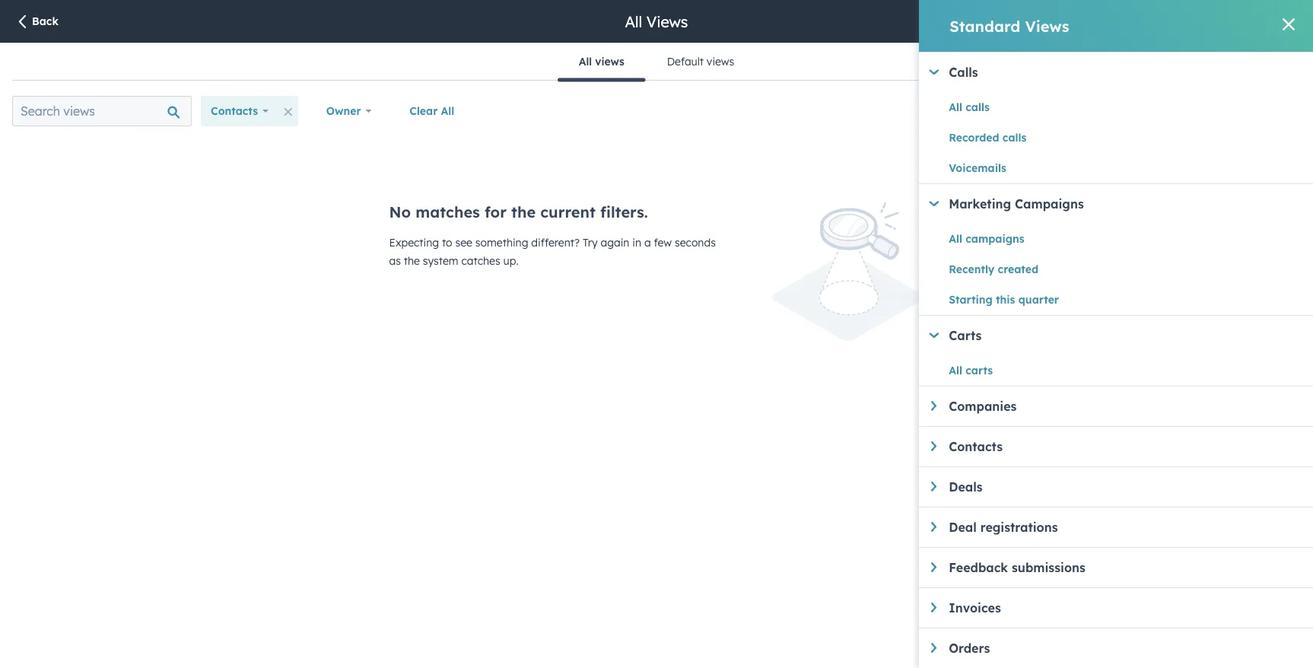 Task type: vqa. For each thing, say whether or not it's contained in the screenshot.
progress bar
no



Task type: describe. For each thing, give the bounding box(es) containing it.
different?
[[532, 236, 580, 249]]

clear all
[[410, 104, 455, 118]]

standard views
[[950, 16, 1070, 35]]

invoices button
[[932, 600, 1314, 616]]

voicemails
[[949, 161, 1007, 175]]

filters.
[[600, 202, 648, 221]]

try
[[583, 236, 598, 249]]

contacts button
[[201, 96, 278, 126]]

campaigns
[[966, 232, 1025, 245]]

page section element
[[0, 0, 1314, 43]]

1 horizontal spatial contacts
[[949, 439, 1003, 454]]

again
[[601, 236, 630, 249]]

all carts link
[[949, 362, 1211, 380]]

no matches for the current filters.
[[389, 202, 648, 221]]

a
[[645, 236, 651, 249]]

navigation containing all views
[[558, 43, 756, 82]]

feedback
[[949, 560, 1008, 575]]

contacts button
[[932, 439, 1314, 454]]

something
[[476, 236, 529, 249]]

calls for recorded calls
[[1003, 131, 1027, 144]]

few
[[654, 236, 672, 249]]

caret image for feedback submissions
[[932, 562, 937, 572]]

recently
[[949, 263, 995, 276]]

catches
[[462, 254, 501, 268]]

expecting to see something different? try again in a few seconds as the system catches up.
[[389, 236, 716, 268]]

views for default views
[[707, 55, 735, 68]]

feedback submissions button
[[932, 560, 1314, 575]]

caret image for marketing campaigns
[[930, 201, 939, 206]]

views for all views
[[647, 12, 688, 31]]

close image
[[1283, 18, 1295, 30]]

caret image for calls
[[930, 69, 939, 75]]

default
[[667, 55, 704, 68]]

recorded calls link
[[949, 129, 1211, 147]]

marketing campaigns button
[[929, 196, 1314, 212]]

recorded calls
[[949, 131, 1027, 144]]

caret image for orders
[[932, 643, 937, 653]]

deals button
[[932, 479, 1314, 495]]

caret image for carts
[[930, 333, 939, 338]]

contacts inside popup button
[[211, 104, 258, 118]]

orders
[[949, 641, 990, 656]]

calls
[[949, 65, 978, 80]]

all views
[[579, 55, 625, 68]]

up.
[[503, 254, 519, 268]]

owner button
[[316, 96, 382, 126]]

all views button
[[558, 43, 646, 82]]

all campaigns link
[[949, 230, 1211, 248]]

this
[[996, 293, 1016, 306]]

system
[[423, 254, 459, 268]]



Task type: locate. For each thing, give the bounding box(es) containing it.
caret image left 'marketing'
[[930, 201, 939, 206]]

quarter
[[1019, 293, 1059, 306]]

caret image inside feedback submissions dropdown button
[[932, 562, 937, 572]]

deals
[[949, 479, 983, 495]]

views up default
[[647, 12, 688, 31]]

for
[[485, 202, 507, 221]]

caret image inside orders dropdown button
[[932, 643, 937, 653]]

default views button
[[646, 43, 756, 80]]

all
[[625, 12, 642, 31], [579, 55, 592, 68], [949, 100, 963, 114], [441, 104, 455, 118], [949, 232, 963, 245], [949, 364, 963, 377]]

calls right recorded
[[1003, 131, 1027, 144]]

deal registrations button
[[932, 520, 1314, 535]]

0 horizontal spatial calls
[[966, 100, 990, 114]]

campaigns
[[1015, 196, 1084, 212]]

recently created
[[949, 263, 1039, 276]]

created
[[998, 263, 1039, 276]]

to
[[442, 236, 453, 249]]

caret image inside calls 'dropdown button'
[[930, 69, 939, 75]]

navigation
[[558, 43, 756, 82]]

the right as
[[404, 254, 420, 268]]

caret image left deal
[[932, 522, 937, 532]]

0 horizontal spatial views
[[647, 12, 688, 31]]

caret image inside 'deal registrations' dropdown button
[[932, 522, 937, 532]]

all for all campaigns
[[949, 232, 963, 245]]

recorded
[[949, 131, 1000, 144]]

submissions
[[1012, 560, 1086, 575]]

matches
[[416, 202, 480, 221]]

deal
[[949, 520, 977, 535]]

1 horizontal spatial the
[[512, 202, 536, 221]]

caret image left feedback
[[932, 562, 937, 572]]

all inside all views button
[[579, 55, 592, 68]]

all inside all calls link
[[949, 100, 963, 114]]

carts
[[966, 364, 993, 377]]

views right standard
[[1026, 16, 1070, 35]]

views right default
[[707, 55, 735, 68]]

standard
[[950, 16, 1021, 35]]

1 horizontal spatial views
[[707, 55, 735, 68]]

all campaigns
[[949, 232, 1025, 245]]

caret image inside 'companies' 'dropdown button'
[[932, 401, 937, 411]]

2 views from the left
[[707, 55, 735, 68]]

caret image inside invoices dropdown button
[[932, 603, 937, 613]]

all inside page section element
[[625, 12, 642, 31]]

the inside expecting to see something different? try again in a few seconds as the system catches up.
[[404, 254, 420, 268]]

all carts
[[949, 364, 993, 377]]

voicemails link
[[949, 159, 1211, 177]]

in
[[633, 236, 642, 249]]

caret image for deals
[[932, 482, 937, 492]]

views inside page section element
[[647, 12, 688, 31]]

clear all button
[[400, 96, 465, 126]]

caret image left "companies" at the bottom of page
[[932, 401, 937, 411]]

carts button
[[929, 328, 1314, 343]]

invoices
[[949, 600, 1001, 616]]

views for standard views
[[1026, 16, 1070, 35]]

1 views from the left
[[595, 55, 625, 68]]

back
[[32, 14, 59, 28]]

calls up recorded
[[966, 100, 990, 114]]

companies
[[949, 399, 1017, 414]]

1 vertical spatial calls
[[1003, 131, 1027, 144]]

caret image for companies
[[932, 401, 937, 411]]

all for all carts
[[949, 364, 963, 377]]

see
[[456, 236, 473, 249]]

caret image
[[930, 69, 939, 75], [930, 333, 939, 338], [932, 441, 937, 451], [932, 482, 937, 492], [932, 603, 937, 613]]

0 vertical spatial contacts
[[211, 104, 258, 118]]

back link
[[15, 14, 59, 31]]

starting
[[949, 293, 993, 306]]

views
[[647, 12, 688, 31], [1026, 16, 1070, 35]]

0 horizontal spatial the
[[404, 254, 420, 268]]

feedback submissions
[[949, 560, 1086, 575]]

companies button
[[932, 399, 1314, 414]]

owner
[[326, 104, 361, 118]]

no
[[389, 202, 411, 221]]

calls for all calls
[[966, 100, 990, 114]]

all for all views
[[579, 55, 592, 68]]

all calls
[[949, 100, 990, 114]]

starting this quarter link
[[949, 291, 1211, 309]]

1 vertical spatial contacts
[[949, 439, 1003, 454]]

all calls link
[[949, 98, 1211, 116]]

default views
[[667, 55, 735, 68]]

all for all calls
[[949, 100, 963, 114]]

the right for
[[512, 202, 536, 221]]

caret image for deal registrations
[[932, 522, 937, 532]]

caret image left orders
[[932, 643, 937, 653]]

views
[[595, 55, 625, 68], [707, 55, 735, 68]]

all inside all carts link
[[949, 364, 963, 377]]

current
[[541, 202, 596, 221]]

calls inside all calls link
[[966, 100, 990, 114]]

views for all views
[[595, 55, 625, 68]]

caret image for contacts
[[932, 441, 937, 451]]

0 vertical spatial the
[[512, 202, 536, 221]]

0 horizontal spatial contacts
[[211, 104, 258, 118]]

1 vertical spatial the
[[404, 254, 420, 268]]

starting this quarter
[[949, 293, 1059, 306]]

registrations
[[981, 520, 1058, 535]]

seconds
[[675, 236, 716, 249]]

Search views search field
[[12, 96, 192, 126]]

caret image inside contacts dropdown button
[[932, 441, 937, 451]]

all inside clear all button
[[441, 104, 455, 118]]

0 horizontal spatial views
[[595, 55, 625, 68]]

orders button
[[932, 641, 1314, 656]]

calls
[[966, 100, 990, 114], [1003, 131, 1027, 144]]

deal registrations
[[949, 520, 1058, 535]]

calls button
[[929, 65, 1314, 80]]

caret image inside carts dropdown button
[[930, 333, 939, 338]]

all inside all campaigns link
[[949, 232, 963, 245]]

marketing campaigns
[[949, 196, 1084, 212]]

carts
[[949, 328, 982, 343]]

all views
[[625, 12, 688, 31]]

calls inside "recorded calls" 'link'
[[1003, 131, 1027, 144]]

recently created link
[[949, 260, 1211, 279]]

caret image for invoices
[[932, 603, 937, 613]]

expecting
[[389, 236, 439, 249]]

1 horizontal spatial calls
[[1003, 131, 1027, 144]]

views down page section element
[[595, 55, 625, 68]]

as
[[389, 254, 401, 268]]

all for all views
[[625, 12, 642, 31]]

caret image
[[930, 201, 939, 206], [932, 401, 937, 411], [932, 522, 937, 532], [932, 562, 937, 572], [932, 643, 937, 653]]

clear
[[410, 104, 438, 118]]

0 vertical spatial calls
[[966, 100, 990, 114]]

caret image inside deals dropdown button
[[932, 482, 937, 492]]

marketing
[[949, 196, 1012, 212]]

contacts
[[211, 104, 258, 118], [949, 439, 1003, 454]]

caret image inside the marketing campaigns dropdown button
[[930, 201, 939, 206]]

1 horizontal spatial views
[[1026, 16, 1070, 35]]

the
[[512, 202, 536, 221], [404, 254, 420, 268]]



